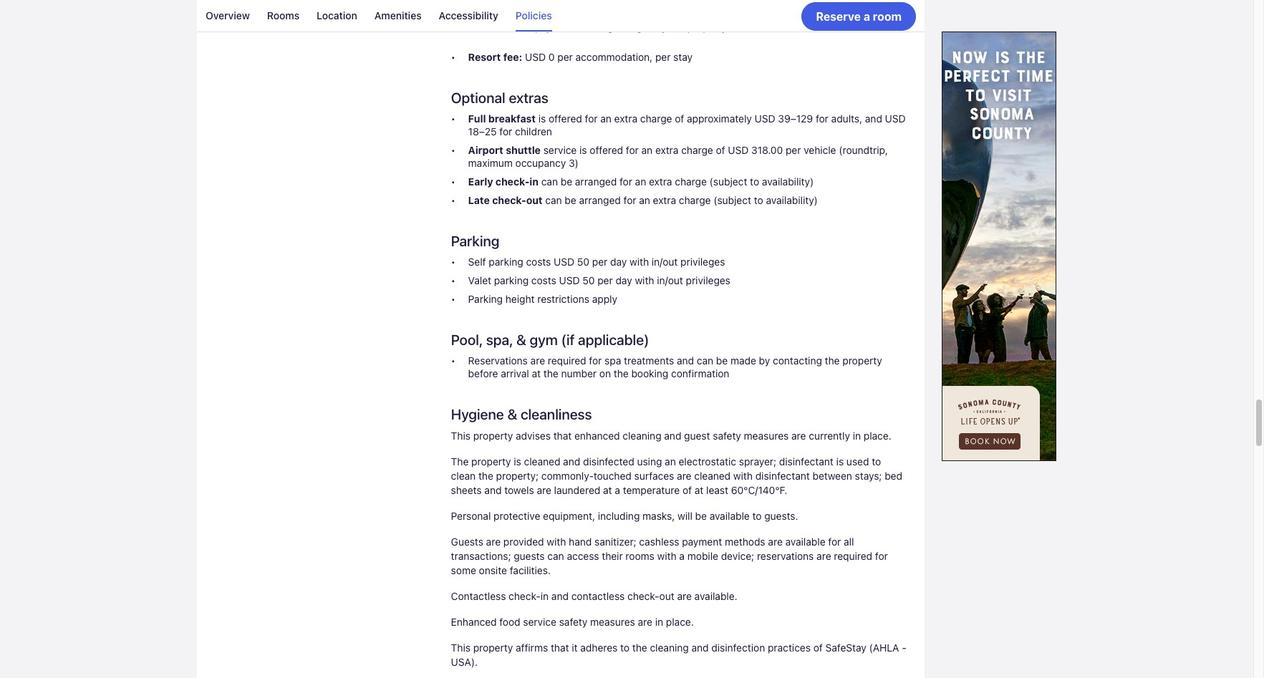 Task type: vqa. For each thing, say whether or not it's contained in the screenshot.


Task type: locate. For each thing, give the bounding box(es) containing it.
costs for valet
[[531, 274, 556, 287]]

per right 0
[[557, 51, 573, 63]]

pay
[[535, 21, 552, 33]]

1 horizontal spatial cleaned
[[694, 470, 731, 482]]

an
[[600, 113, 612, 125], [641, 144, 653, 156], [635, 176, 646, 188], [639, 194, 650, 206], [665, 456, 676, 468]]

out
[[526, 194, 543, 206], [659, 590, 674, 602]]

list containing overview
[[197, 0, 925, 32]]

parking up self
[[451, 233, 500, 249]]

the right 'adheres'
[[632, 642, 647, 654]]

this inside this property affirms that it adheres to the cleaning and disinfection practices of safestay (ahla - usa).
[[451, 642, 471, 654]]

gym
[[530, 332, 558, 348]]

parking inside list item
[[494, 274, 529, 287]]

at left least
[[695, 484, 704, 496]]

2 horizontal spatial a
[[864, 10, 870, 23]]

list item down service is offered for an extra charge of usd 318.00 per vehicle (roundtrip, maximum occupancy 3) on the top of page
[[451, 176, 907, 189]]

place. up this property affirms that it adheres to the cleaning and disinfection practices of safestay (ahla - usa).
[[666, 616, 694, 628]]

0 vertical spatial parking
[[451, 233, 500, 249]]

1 vertical spatial this
[[451, 642, 471, 654]]

required down all
[[834, 550, 872, 562]]

4 list item from the top
[[451, 176, 907, 189]]

rooms
[[626, 550, 655, 562]]

arranged for late check-out
[[579, 194, 621, 206]]

cleaning left disinfection
[[650, 642, 689, 654]]

an up the early check-in can be arranged for an extra charge (subject to availability)
[[641, 144, 653, 156]]

1 vertical spatial 50
[[582, 274, 595, 287]]

1 horizontal spatial offered
[[590, 144, 623, 156]]

2 list item from the top
[[451, 113, 907, 138]]

&
[[516, 332, 526, 348], [507, 406, 517, 423]]

check- down rooms on the bottom of the page
[[627, 590, 659, 602]]

with inside valet parking costs usd 50 per day with in/out privileges list item
[[635, 274, 654, 287]]

day inside list item
[[616, 274, 632, 287]]

contacting
[[773, 355, 822, 367]]

of inside service is offered for an extra charge of usd 318.00 per vehicle (roundtrip, maximum occupancy 3)
[[716, 144, 725, 156]]

1 vertical spatial cleaning
[[650, 642, 689, 654]]

2 vertical spatial list
[[451, 256, 907, 306]]

in/out for self parking costs usd 50 per day with in/out privileges
[[652, 256, 678, 268]]

in inside list item
[[530, 176, 539, 188]]

1 vertical spatial in/out
[[657, 274, 683, 287]]

reservations are required for spa treatments and can be made by contacting the property before arrival at the number on the booking confirmation list item
[[451, 355, 907, 380]]

per up valet parking costs usd 50 per day with in/out privileges
[[592, 256, 608, 268]]

that down the cleanliness
[[553, 430, 572, 442]]

adults,
[[831, 113, 862, 125]]

1 vertical spatial that
[[551, 642, 569, 654]]

1 vertical spatial list
[[451, 113, 907, 207]]

that
[[553, 430, 572, 442], [551, 642, 569, 654]]

0 vertical spatial service
[[543, 144, 577, 156]]

1 vertical spatial parking
[[494, 274, 529, 287]]

are
[[530, 355, 545, 367], [791, 430, 806, 442], [677, 470, 692, 482], [537, 484, 551, 496], [486, 536, 501, 548], [768, 536, 783, 548], [817, 550, 831, 562], [677, 590, 692, 602], [638, 616, 652, 628]]

facilities.
[[510, 565, 551, 577]]

this
[[451, 430, 471, 442], [451, 642, 471, 654]]

(roundtrip,
[[839, 144, 888, 156]]

list
[[197, 0, 925, 32], [451, 113, 907, 207], [451, 256, 907, 306]]

arranged
[[575, 176, 617, 188], [579, 194, 621, 206]]

1 vertical spatial by
[[759, 355, 770, 367]]

per right 318.00
[[786, 144, 801, 156]]

used
[[847, 456, 869, 468]]

(subject
[[710, 176, 747, 188], [714, 194, 751, 206]]

an down accommodation,
[[600, 113, 612, 125]]

service up 3)
[[543, 144, 577, 156]]

offered up the early check-in can be arranged for an extra charge (subject to availability)
[[590, 144, 623, 156]]

1 vertical spatial a
[[615, 484, 620, 496]]

1 vertical spatial day
[[616, 274, 632, 287]]

check- down maximum
[[496, 176, 530, 188]]

out down occupancy
[[526, 194, 543, 206]]

50 for self
[[577, 256, 589, 268]]

& right spa,
[[516, 332, 526, 348]]

5 list item from the top
[[451, 194, 907, 207]]

required up number
[[548, 355, 586, 367]]

parking for parking height restrictions apply
[[468, 293, 503, 305]]

that for advises
[[553, 430, 572, 442]]

1 vertical spatial required
[[834, 550, 872, 562]]

service
[[543, 144, 577, 156], [523, 616, 556, 628]]

1 vertical spatial disinfectant
[[755, 470, 810, 482]]

0 horizontal spatial required
[[548, 355, 586, 367]]

reservations are required for spa treatments and can be made by contacting the property before arrival at the number on the booking confirmation
[[468, 355, 882, 380]]

0 vertical spatial arranged
[[575, 176, 617, 188]]

airport shuttle
[[468, 144, 541, 156]]

charge
[[640, 113, 672, 125], [681, 144, 713, 156], [675, 176, 707, 188], [679, 194, 711, 206]]

1 vertical spatial costs
[[531, 274, 556, 287]]

0 vertical spatial required
[[548, 355, 586, 367]]

2 vertical spatial a
[[679, 550, 685, 562]]

per inside list item
[[592, 256, 608, 268]]

0 horizontal spatial offered
[[549, 113, 582, 125]]

measures up 'adheres'
[[590, 616, 635, 628]]

list for parking
[[451, 256, 907, 306]]

& up advises
[[507, 406, 517, 423]]

sheets
[[451, 484, 482, 496]]

1 vertical spatial offered
[[590, 144, 623, 156]]

apply
[[592, 293, 617, 305]]

safety right guest
[[713, 430, 741, 442]]

availability) for late check-out can be arranged for an extra charge (subject to availability)
[[766, 194, 818, 206]]

extra inside is offered for an extra charge of approximately usd 39–129 for adults, and usd 18–25 for children
[[614, 113, 638, 125]]

cleaned down advises
[[524, 456, 560, 468]]

1 vertical spatial privileges
[[686, 274, 730, 287]]

parking for valet
[[494, 274, 529, 287]]

with down self parking costs usd 50 per day with in/out privileges list item
[[635, 274, 654, 287]]

to inside the property is cleaned and disinfected using an electrostatic sprayer; disinfectant is used to clean the property; commonly-touched surfaces are cleaned with disinfectant between stays; bed sheets and towels are laundered at a temperature of at least 60°c/140°f.
[[872, 456, 881, 468]]

0 vertical spatial costs
[[526, 256, 551, 268]]

safety up it
[[559, 616, 588, 628]]

with up valet parking costs usd 50 per day with in/out privileges
[[630, 256, 649, 268]]

of up will
[[683, 484, 692, 496]]

(subject for early check-in can be arranged for an extra charge (subject to availability)
[[710, 176, 747, 188]]

50
[[577, 256, 589, 268], [582, 274, 595, 287]]

extra down accommodation,
[[614, 113, 638, 125]]

60°c/140°f.
[[731, 484, 787, 496]]

self parking costs usd 50 per day with in/out privileges
[[468, 256, 725, 268]]

can inside guests are provided with hand sanitizer; cashless payment methods are available for all transactions; guests can access their rooms with a mobile device; reservations are required for some onsite facilities.
[[547, 550, 564, 562]]

3 list item from the top
[[451, 144, 907, 170]]

are down gym
[[530, 355, 545, 367]]

the property is cleaned and disinfected using an electrostatic sprayer; disinfectant is used to clean the property; commonly-touched surfaces are cleaned with disinfectant between stays; bed sheets and towels are laundered at a temperature of at least 60°c/140°f.
[[451, 456, 902, 496]]

0 vertical spatial safety
[[713, 430, 741, 442]]

a left 'room'
[[864, 10, 870, 23]]

arranged down the early check-in can be arranged for an extra charge (subject to availability)
[[579, 194, 621, 206]]

in/out inside list item
[[657, 274, 683, 287]]

bed
[[885, 470, 902, 482]]

per up apply
[[598, 274, 613, 287]]

service is offered for an extra charge of usd 318.00 per vehicle (roundtrip, maximum occupancy 3)
[[468, 144, 888, 169]]

an inside the property is cleaned and disinfected using an electrostatic sprayer; disinfectant is used to clean the property; commonly-touched surfaces are cleaned with disinfectant between stays; bed sheets and towels are laundered at a temperature of at least 60°c/140°f.
[[665, 456, 676, 468]]

0 horizontal spatial a
[[615, 484, 620, 496]]

with down sprayer;
[[733, 470, 753, 482]]

property inside reservations are required for spa treatments and can be made by contacting the property before arrival at the number on the booking confirmation
[[842, 355, 882, 367]]

check- down facilities.
[[509, 590, 541, 602]]

parking right self
[[489, 256, 523, 268]]

1 horizontal spatial available
[[785, 536, 826, 548]]

with down cashless
[[657, 550, 677, 562]]

required
[[548, 355, 586, 367], [834, 550, 872, 562]]

and left towels
[[484, 484, 502, 496]]

1 vertical spatial measures
[[590, 616, 635, 628]]

parking for self
[[489, 256, 523, 268]]

full breakfast
[[468, 113, 536, 125]]

charges
[[616, 21, 653, 33]]

day
[[610, 256, 627, 268], [616, 274, 632, 287]]

by inside reservations are required for spa treatments and can be made by contacting the property before arrival at the number on the booking confirmation
[[759, 355, 770, 367]]

50 up valet parking costs usd 50 per day with in/out privileges
[[577, 256, 589, 268]]

payment
[[682, 536, 722, 548]]

0 vertical spatial place.
[[864, 430, 891, 442]]

1 vertical spatial available
[[785, 536, 826, 548]]

pool, spa, & gym (if applicable)
[[451, 332, 649, 348]]

that left it
[[551, 642, 569, 654]]

an for in
[[635, 176, 646, 188]]

list item containing airport shuttle
[[451, 144, 907, 170]]

0 vertical spatial parking
[[489, 256, 523, 268]]

arranged down 3)
[[575, 176, 617, 188]]

0 vertical spatial this
[[451, 430, 471, 442]]

1 this from the top
[[451, 430, 471, 442]]

privileges inside list item
[[686, 274, 730, 287]]

self
[[468, 256, 486, 268]]

1 vertical spatial arranged
[[579, 194, 621, 206]]

arrival
[[501, 368, 529, 380]]

early check-in can be arranged for an extra charge (subject to availability)
[[468, 176, 814, 188]]

property for the property is cleaned and disinfected using an electrostatic sprayer; disinfectant is used to clean the property; commonly-touched surfaces are cleaned with disinfectant between stays; bed sheets and towels are laundered at a temperature of at least 60°c/140°f.
[[471, 456, 511, 468]]

parking down valet
[[468, 293, 503, 305]]

the right 'clean'
[[478, 470, 493, 482]]

is
[[538, 113, 546, 125], [579, 144, 587, 156], [514, 456, 521, 468], [836, 456, 844, 468]]

methods
[[725, 536, 765, 548]]

property up property;
[[471, 456, 511, 468]]

0 vertical spatial disinfectant
[[779, 456, 834, 468]]

property;
[[496, 470, 539, 482]]

extra down is offered for an extra charge of approximately usd 39–129 for adults, and usd 18–25 for children
[[655, 144, 679, 156]]

0 horizontal spatial cleaned
[[524, 456, 560, 468]]

property for this property affirms that it adheres to the cleaning and disinfection practices of safestay (ahla - usa).
[[473, 642, 513, 654]]

1 horizontal spatial out
[[659, 590, 674, 602]]

measures up sprayer;
[[744, 430, 789, 442]]

list containing self parking costs usd 50 per day with in/out privileges
[[451, 256, 907, 306]]

for inside reservations are required for spa treatments and can be made by contacting the property before arrival at the number on the booking confirmation
[[589, 355, 602, 367]]

restrictions
[[537, 293, 589, 305]]

1 vertical spatial parking
[[468, 293, 503, 305]]

temperature
[[623, 484, 680, 496]]

of down approximately
[[716, 144, 725, 156]]

0 horizontal spatial by
[[656, 21, 667, 33]]

are inside reservations are required for spa treatments and can be made by contacting the property before arrival at the number on the booking confirmation
[[530, 355, 545, 367]]

1 vertical spatial &
[[507, 406, 517, 423]]

parking up height
[[494, 274, 529, 287]]

reserve
[[816, 10, 861, 23]]

be
[[479, 21, 490, 33], [561, 176, 572, 188], [565, 194, 576, 206], [716, 355, 728, 367], [695, 510, 707, 522]]

a inside button
[[864, 10, 870, 23]]

1 vertical spatial safety
[[559, 616, 588, 628]]

adheres
[[580, 642, 618, 654]]

is right shuttle
[[579, 144, 587, 156]]

0 vertical spatial (subject
[[710, 176, 747, 188]]

personal protective equipment, including masks, will be available to guests.
[[451, 510, 798, 522]]

an down the early check-in can be arranged for an extra charge (subject to availability)
[[639, 194, 650, 206]]

0 vertical spatial measures
[[744, 430, 789, 442]]

1 vertical spatial cleaned
[[694, 470, 731, 482]]

property
[[687, 21, 727, 33], [842, 355, 882, 367], [473, 430, 513, 442], [471, 456, 511, 468], [473, 642, 513, 654]]

0 vertical spatial &
[[516, 332, 526, 348]]

a left mobile
[[679, 550, 685, 562]]

are right towels
[[537, 484, 551, 496]]

extra
[[614, 113, 638, 125], [655, 144, 679, 156], [649, 176, 672, 188], [653, 194, 676, 206]]

1 list item from the top
[[451, 51, 907, 64]]

1 vertical spatial service
[[523, 616, 556, 628]]

safety
[[713, 430, 741, 442], [559, 616, 588, 628]]

0 horizontal spatial out
[[526, 194, 543, 206]]

are up reservations
[[768, 536, 783, 548]]

at right arrival
[[532, 368, 541, 380]]

1 horizontal spatial measures
[[744, 430, 789, 442]]

2 this from the top
[[451, 642, 471, 654]]

list item down "you'll be asked to pay the following charges by the property at check-in or check-out:"
[[451, 51, 907, 64]]

privileges inside list item
[[681, 256, 725, 268]]

that inside this property affirms that it adheres to the cleaning and disinfection practices of safestay (ahla - usa).
[[551, 642, 569, 654]]

per inside service is offered for an extra charge of usd 318.00 per vehicle (roundtrip, maximum occupancy 3)
[[786, 144, 801, 156]]

currently
[[809, 430, 850, 442]]

1 horizontal spatial by
[[759, 355, 770, 367]]

1 vertical spatial availability)
[[766, 194, 818, 206]]

1 horizontal spatial a
[[679, 550, 685, 562]]

of left safestay
[[813, 642, 823, 654]]

in/out inside list item
[[652, 256, 678, 268]]

by
[[656, 21, 667, 33], [759, 355, 770, 367]]

with inside self parking costs usd 50 per day with in/out privileges list item
[[630, 256, 649, 268]]

food
[[499, 616, 520, 628]]

list item down the early check-in can be arranged for an extra charge (subject to availability)
[[451, 194, 907, 207]]

least
[[706, 484, 728, 496]]

0 vertical spatial day
[[610, 256, 627, 268]]

costs
[[526, 256, 551, 268], [531, 274, 556, 287]]

an right using
[[665, 456, 676, 468]]

location link
[[317, 0, 357, 32]]

1 vertical spatial (subject
[[714, 194, 751, 206]]

of
[[675, 113, 684, 125], [716, 144, 725, 156], [683, 484, 692, 496], [813, 642, 823, 654]]

1 vertical spatial place.
[[666, 616, 694, 628]]

50 inside list item
[[577, 256, 589, 268]]

and up confirmation
[[677, 355, 694, 367]]

guests
[[514, 550, 545, 562]]

0 vertical spatial 50
[[577, 256, 589, 268]]

for inside service is offered for an extra charge of usd 318.00 per vehicle (roundtrip, maximum occupancy 3)
[[626, 144, 639, 156]]

list item
[[451, 51, 907, 64], [451, 113, 907, 138], [451, 144, 907, 170], [451, 176, 907, 189], [451, 194, 907, 207]]

(subject for late check-out can be arranged for an extra charge (subject to availability)
[[714, 194, 751, 206]]

including
[[598, 510, 640, 522]]

0 vertical spatial out
[[526, 194, 543, 206]]

surfaces
[[634, 470, 674, 482]]

booking
[[631, 368, 668, 380]]

to inside this property affirms that it adheres to the cleaning and disinfection practices of safestay (ahla - usa).
[[620, 642, 630, 654]]

shuttle
[[506, 144, 541, 156]]

0 vertical spatial availability)
[[762, 176, 814, 188]]

0 vertical spatial available
[[710, 510, 750, 522]]

and right adults,
[[865, 113, 882, 125]]

list item up service is offered for an extra charge of usd 318.00 per vehicle (roundtrip, maximum occupancy 3) on the top of page
[[451, 113, 907, 138]]

in down occupancy
[[530, 176, 539, 188]]

0 vertical spatial list
[[197, 0, 925, 32]]

disinfected
[[583, 456, 634, 468]]

charge inside is offered for an extra charge of approximately usd 39–129 for adults, and usd 18–25 for children
[[640, 113, 672, 125]]

the up stay
[[670, 21, 685, 33]]

extra up late check-out can be arranged for an extra charge (subject to availability)
[[649, 176, 672, 188]]

costs inside list item
[[531, 274, 556, 287]]

service inside service is offered for an extra charge of usd 318.00 per vehicle (roundtrip, maximum occupancy 3)
[[543, 144, 577, 156]]

parking inside list item
[[468, 293, 503, 305]]

0 vertical spatial a
[[864, 10, 870, 23]]

by right made
[[759, 355, 770, 367]]

property inside this property affirms that it adheres to the cleaning and disinfection practices of safestay (ahla - usa).
[[473, 642, 513, 654]]

number
[[561, 368, 597, 380]]

0 horizontal spatial measures
[[590, 616, 635, 628]]

offered inside service is offered for an extra charge of usd 318.00 per vehicle (roundtrip, maximum occupancy 3)
[[590, 144, 623, 156]]

privileges up valet parking costs usd 50 per day with in/out privileges list item at the top of the page
[[681, 256, 725, 268]]

list item containing late check-out
[[451, 194, 907, 207]]

can inside reservations are required for spa treatments and can be made by contacting the property before arrival at the number on the booking confirmation
[[697, 355, 713, 367]]

50 inside list item
[[582, 274, 595, 287]]

at down touched
[[603, 484, 612, 496]]

39–129
[[778, 113, 813, 125]]

and left disinfection
[[691, 642, 709, 654]]

of inside the property is cleaned and disinfected using an electrostatic sprayer; disinfectant is used to clean the property; commonly-touched surfaces are cleaned with disinfectant between stays; bed sheets and towels are laundered at a temperature of at least 60°c/140°f.
[[683, 484, 692, 496]]

0 vertical spatial cleaned
[[524, 456, 560, 468]]

0 vertical spatial in/out
[[652, 256, 678, 268]]

0 vertical spatial that
[[553, 430, 572, 442]]

privileges
[[681, 256, 725, 268], [686, 274, 730, 287]]

cleaned up least
[[694, 470, 731, 482]]

privileges down self parking costs usd 50 per day with in/out privileges list item
[[686, 274, 730, 287]]

confirmation
[[671, 368, 729, 380]]

in/out down self parking costs usd 50 per day with in/out privileges list item
[[657, 274, 683, 287]]

property inside the property is cleaned and disinfected using an electrostatic sprayer; disinfectant is used to clean the property; commonly-touched surfaces are cleaned with disinfectant between stays; bed sheets and towels are laundered at a temperature of at least 60°c/140°f.
[[471, 456, 511, 468]]

to
[[523, 21, 532, 33], [750, 176, 759, 188], [754, 194, 763, 206], [872, 456, 881, 468], [752, 510, 762, 522], [620, 642, 630, 654]]

0 vertical spatial privileges
[[681, 256, 725, 268]]

cleaned
[[524, 456, 560, 468], [694, 470, 731, 482]]

available up reservations
[[785, 536, 826, 548]]

with left the hand
[[547, 536, 566, 548]]

in
[[773, 21, 782, 33], [530, 176, 539, 188], [853, 430, 861, 442], [541, 590, 549, 602], [655, 616, 663, 628]]

day inside list item
[[610, 256, 627, 268]]

charge inside service is offered for an extra charge of usd 318.00 per vehicle (roundtrip, maximum occupancy 3)
[[681, 144, 713, 156]]

parking height restrictions apply
[[468, 293, 617, 305]]

and inside this property affirms that it adheres to the cleaning and disinfection practices of safestay (ahla - usa).
[[691, 642, 709, 654]]

out:
[[828, 21, 846, 33]]

0 vertical spatial offered
[[549, 113, 582, 125]]

service up "affirms" at bottom left
[[523, 616, 556, 628]]

1 horizontal spatial required
[[834, 550, 872, 562]]

masks,
[[643, 510, 675, 522]]

place. up used
[[864, 430, 891, 442]]

protective
[[494, 510, 540, 522]]

is up children
[[538, 113, 546, 125]]

and up "commonly-"
[[563, 456, 580, 468]]

day up apply
[[616, 274, 632, 287]]

list containing full breakfast
[[451, 113, 907, 207]]

this for this property affirms that it adheres to the cleaning and disinfection practices of safestay (ahla - usa).
[[451, 642, 471, 654]]

occupancy
[[515, 157, 566, 169]]

can
[[541, 176, 558, 188], [545, 194, 562, 206], [697, 355, 713, 367], [547, 550, 564, 562]]

guests
[[451, 536, 483, 548]]

costs inside list item
[[526, 256, 551, 268]]

an up late check-out can be arranged for an extra charge (subject to availability)
[[635, 176, 646, 188]]

parking inside list item
[[489, 256, 523, 268]]

property down the hygiene
[[473, 430, 513, 442]]

laundered
[[554, 484, 600, 496]]



Task type: describe. For each thing, give the bounding box(es) containing it.
airport
[[468, 144, 503, 156]]

1 horizontal spatial safety
[[713, 430, 741, 442]]

stays;
[[855, 470, 882, 482]]

-
[[902, 642, 906, 654]]

a inside guests are provided with hand sanitizer; cashless payment methods are available for all transactions; guests can access their rooms with a mobile device; reservations are required for some onsite facilities.
[[679, 550, 685, 562]]

some
[[451, 565, 476, 577]]

property for this property advises that enhanced cleaning and guest safety measures are currently in place.
[[473, 430, 513, 442]]

clean
[[451, 470, 476, 482]]

check- right the late
[[492, 194, 526, 206]]

guest
[[684, 430, 710, 442]]

early
[[468, 176, 493, 188]]

the right contacting
[[825, 355, 840, 367]]

guests are provided with hand sanitizer; cashless payment methods are available for all transactions; guests can access their rooms with a mobile device; reservations are required for some onsite facilities.
[[451, 536, 888, 577]]

device;
[[721, 550, 754, 562]]

access
[[567, 550, 599, 562]]

hygiene
[[451, 406, 504, 423]]

property up stay
[[687, 21, 727, 33]]

parking height restrictions apply list item
[[451, 293, 907, 306]]

0
[[549, 51, 555, 63]]

usd inside service is offered for an extra charge of usd 318.00 per vehicle (roundtrip, maximum occupancy 3)
[[728, 144, 749, 156]]

advises
[[516, 430, 551, 442]]

and inside reservations are required for spa treatments and can be made by contacting the property before arrival at the number on the booking confirmation
[[677, 355, 694, 367]]

contactless check-in and contactless check-out are available.
[[451, 590, 737, 602]]

on
[[599, 368, 611, 380]]

will
[[678, 510, 692, 522]]

enhanced food service safety measures are in place.
[[451, 616, 694, 628]]

electrostatic
[[679, 456, 736, 468]]

list item containing early check-in
[[451, 176, 907, 189]]

accessibility link
[[439, 0, 498, 32]]

asked
[[493, 21, 520, 33]]

touched
[[594, 470, 632, 482]]

safestay
[[825, 642, 866, 654]]

are right reservations
[[817, 550, 831, 562]]

an for out
[[639, 194, 650, 206]]

out inside list item
[[526, 194, 543, 206]]

fee:
[[503, 51, 522, 63]]

in up used
[[853, 430, 861, 442]]

(ahla
[[869, 642, 899, 654]]

height
[[506, 293, 535, 305]]

extra inside service is offered for an extra charge of usd 318.00 per vehicle (roundtrip, maximum occupancy 3)
[[655, 144, 679, 156]]

late
[[468, 194, 490, 206]]

is inside service is offered for an extra charge of usd 318.00 per vehicle (roundtrip, maximum occupancy 3)
[[579, 144, 587, 156]]

check- left or
[[741, 21, 773, 33]]

is inside is offered for an extra charge of approximately usd 39–129 for adults, and usd 18–25 for children
[[538, 113, 546, 125]]

sanitizer;
[[595, 536, 636, 548]]

50 for valet
[[582, 274, 595, 287]]

this for this property advises that enhanced cleaning and guest safety measures are currently in place.
[[451, 430, 471, 442]]

applicable)
[[578, 332, 649, 348]]

before
[[468, 368, 498, 380]]

required inside reservations are required for spa treatments and can be made by contacting the property before arrival at the number on the booking confirmation
[[548, 355, 586, 367]]

and left guest
[[664, 430, 681, 442]]

enhanced
[[451, 616, 497, 628]]

in left or
[[773, 21, 782, 33]]

privileges for valet parking costs usd 50 per day with in/out privileges
[[686, 274, 730, 287]]

optional
[[451, 90, 505, 106]]

policies link
[[516, 0, 552, 32]]

self parking costs usd 50 per day with in/out privileges list item
[[451, 256, 907, 269]]

personal
[[451, 510, 491, 522]]

affirms
[[516, 642, 548, 654]]

1 vertical spatial out
[[659, 590, 674, 602]]

onsite
[[479, 565, 507, 577]]

extra down the early check-in can be arranged for an extra charge (subject to availability)
[[653, 194, 676, 206]]

breakfast
[[488, 113, 536, 125]]

policies
[[516, 9, 552, 21]]

offered inside is offered for an extra charge of approximately usd 39–129 for adults, and usd 18–25 for children
[[549, 113, 582, 125]]

usd inside list item
[[554, 256, 574, 268]]

are up this property affirms that it adheres to the cleaning and disinfection practices of safestay (ahla - usa).
[[638, 616, 652, 628]]

overview link
[[206, 0, 250, 32]]

in/out for valet parking costs usd 50 per day with in/out privileges
[[657, 274, 683, 287]]

amenities link
[[374, 0, 422, 32]]

hand
[[569, 536, 592, 548]]

with inside the property is cleaned and disinfected using an electrostatic sprayer; disinfectant is used to clean the property; commonly-touched surfaces are cleaned with disinfectant between stays; bed sheets and towels are laundered at a temperature of at least 60°c/140°f.
[[733, 470, 753, 482]]

maximum
[[468, 157, 513, 169]]

day for valet parking costs usd 50 per day with in/out privileges
[[616, 274, 632, 287]]

and up enhanced food service safety measures are in place.
[[551, 590, 569, 602]]

spa
[[605, 355, 621, 367]]

an for is
[[665, 456, 676, 468]]

room
[[873, 10, 902, 23]]

rooms
[[267, 9, 299, 21]]

are left available.
[[677, 590, 692, 602]]

valet parking costs usd 50 per day with in/out privileges list item
[[451, 274, 907, 287]]

optional extras
[[451, 90, 549, 106]]

between
[[813, 470, 852, 482]]

usa).
[[451, 656, 478, 668]]

stay
[[673, 51, 693, 63]]

is up property;
[[514, 456, 521, 468]]

0 horizontal spatial place.
[[666, 616, 694, 628]]

costs for self
[[526, 256, 551, 268]]

towels
[[504, 484, 534, 496]]

the inside the property is cleaned and disinfected using an electrostatic sprayer; disinfectant is used to clean the property; commonly-touched surfaces are cleaned with disinfectant between stays; bed sheets and towels are laundered at a temperature of at least 60°c/140°f.
[[478, 470, 493, 482]]

cleaning inside this property affirms that it adheres to the cleaning and disinfection practices of safestay (ahla - usa).
[[650, 642, 689, 654]]

overview
[[206, 9, 250, 21]]

list for optional extras
[[451, 113, 907, 207]]

per left stay
[[655, 51, 671, 63]]

in down facilities.
[[541, 590, 549, 602]]

at inside reservations are required for spa treatments and can be made by contacting the property before arrival at the number on the booking confirmation
[[532, 368, 541, 380]]

at left or
[[730, 21, 739, 33]]

available inside guests are provided with hand sanitizer; cashless payment methods are available for all transactions; guests can access their rooms with a mobile device; reservations are required for some onsite facilities.
[[785, 536, 826, 548]]

this property affirms that it adheres to the cleaning and disinfection practices of safestay (ahla - usa).
[[451, 642, 906, 668]]

contactless
[[571, 590, 625, 602]]

following
[[572, 21, 613, 33]]

arranged for early check-in
[[575, 176, 617, 188]]

enhanced
[[574, 430, 620, 442]]

pool,
[[451, 332, 483, 348]]

be inside reservations are required for spa treatments and can be made by contacting the property before arrival at the number on the booking confirmation
[[716, 355, 728, 367]]

is up between
[[836, 456, 844, 468]]

in up this property affirms that it adheres to the cleaning and disinfection practices of safestay (ahla - usa).
[[655, 616, 663, 628]]

you'll
[[451, 21, 476, 33]]

resort
[[468, 51, 501, 63]]

the down spa
[[614, 368, 629, 380]]

is offered for an extra charge of approximately usd 39–129 for adults, and usd 18–25 for children
[[468, 113, 906, 138]]

reserve a room button
[[802, 2, 916, 30]]

an inside is offered for an extra charge of approximately usd 39–129 for adults, and usd 18–25 for children
[[600, 113, 612, 125]]

list item containing full breakfast
[[451, 113, 907, 138]]

required inside guests are provided with hand sanitizer; cashless payment methods are available for all transactions; guests can access their rooms with a mobile device; reservations are required for some onsite facilities.
[[834, 550, 872, 562]]

you'll be asked to pay the following charges by the property at check-in or check-out:
[[451, 21, 846, 33]]

contactless
[[451, 590, 506, 602]]

0 horizontal spatial available
[[710, 510, 750, 522]]

vehicle
[[804, 144, 836, 156]]

full
[[468, 113, 486, 125]]

0 vertical spatial by
[[656, 21, 667, 33]]

spa,
[[486, 332, 513, 348]]

of inside is offered for an extra charge of approximately usd 39–129 for adults, and usd 18–25 for children
[[675, 113, 684, 125]]

cleanliness
[[521, 406, 592, 423]]

transactions;
[[451, 550, 511, 562]]

location
[[317, 9, 357, 21]]

are down electrostatic
[[677, 470, 692, 482]]

equipment,
[[543, 510, 595, 522]]

the inside this property affirms that it adheres to the cleaning and disinfection practices of safestay (ahla - usa).
[[632, 642, 647, 654]]

0 horizontal spatial safety
[[559, 616, 588, 628]]

the left number
[[544, 368, 558, 380]]

reservations
[[757, 550, 814, 562]]

list item containing resort fee:
[[451, 51, 907, 64]]

check- right or
[[796, 21, 828, 33]]

(if
[[561, 332, 575, 348]]

extras
[[509, 90, 549, 106]]

that for affirms
[[551, 642, 569, 654]]

and inside is offered for an extra charge of approximately usd 39–129 for adults, and usd 18–25 for children
[[865, 113, 882, 125]]

of inside this property affirms that it adheres to the cleaning and disinfection practices of safestay (ahla - usa).
[[813, 642, 823, 654]]

1 horizontal spatial place.
[[864, 430, 891, 442]]

privileges for self parking costs usd 50 per day with in/out privileges
[[681, 256, 725, 268]]

availability) for early check-in can be arranged for an extra charge (subject to availability)
[[762, 176, 814, 188]]

are up transactions;
[[486, 536, 501, 548]]

or
[[784, 21, 794, 33]]

an inside service is offered for an extra charge of usd 318.00 per vehicle (roundtrip, maximum occupancy 3)
[[641, 144, 653, 156]]

reserve a room
[[816, 10, 902, 23]]

per inside list item
[[598, 274, 613, 287]]

day for self parking costs usd 50 per day with in/out privileges
[[610, 256, 627, 268]]

it
[[572, 642, 578, 654]]

parking for parking
[[451, 233, 500, 249]]

are left currently
[[791, 430, 806, 442]]

accessibility
[[439, 9, 498, 21]]

the right pay
[[554, 21, 569, 33]]

reservations
[[468, 355, 528, 367]]

a inside the property is cleaned and disinfected using an electrostatic sprayer; disinfectant is used to clean the property; commonly-touched surfaces are cleaned with disinfectant between stays; bed sheets and towels are laundered at a temperature of at least 60°c/140°f.
[[615, 484, 620, 496]]

0 vertical spatial cleaning
[[623, 430, 661, 442]]

amenities
[[374, 9, 422, 21]]



